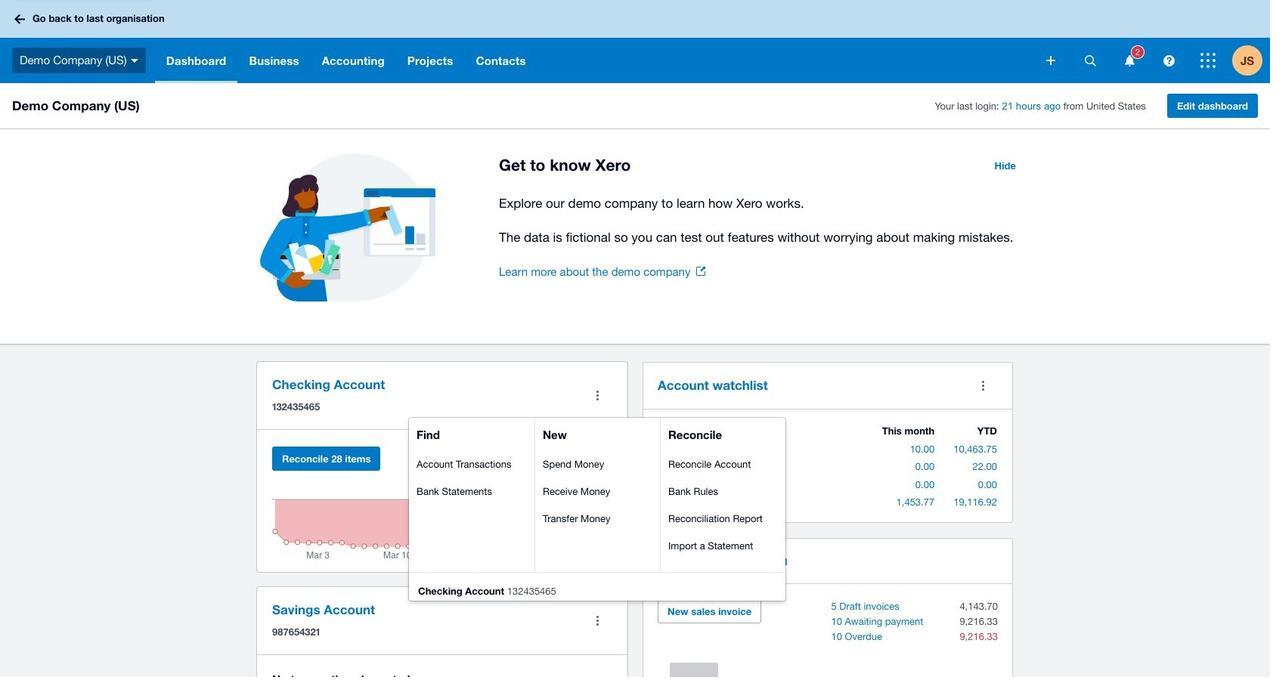 Task type: describe. For each thing, give the bounding box(es) containing it.
accounts watchlist options image
[[968, 371, 998, 401]]

menu for third menu item
[[669, 456, 778, 556]]

menu for 2nd menu item from the left
[[543, 456, 653, 528]]

intro banner body element
[[499, 193, 1026, 248]]

menu for 3rd menu item from right
[[417, 456, 527, 501]]

2 menu item from the left
[[543, 425, 653, 444]]

3 menu item from the left
[[669, 425, 778, 444]]



Task type: locate. For each thing, give the bounding box(es) containing it.
menu
[[417, 456, 527, 501], [543, 456, 653, 528], [669, 456, 778, 556]]

menu item
[[417, 425, 527, 444], [543, 425, 653, 444], [669, 425, 778, 444]]

0 horizontal spatial menu item
[[417, 425, 527, 444]]

2 horizontal spatial menu
[[669, 456, 778, 556]]

1 horizontal spatial menu item
[[543, 425, 653, 444]]

2 menu from the left
[[543, 456, 653, 528]]

3 menu from the left
[[669, 456, 778, 556]]

svg image
[[1201, 53, 1216, 68], [1085, 55, 1096, 66], [1125, 55, 1135, 66], [1164, 55, 1175, 66], [1047, 56, 1056, 65], [131, 59, 138, 63]]

banner
[[0, 0, 1271, 83]]

1 horizontal spatial menu
[[543, 456, 653, 528]]

1 menu from the left
[[417, 456, 527, 501]]

1 menu item from the left
[[417, 425, 527, 444]]

0 horizontal spatial menu
[[417, 456, 527, 501]]

2 horizontal spatial menu item
[[669, 425, 778, 444]]

svg image
[[14, 14, 25, 24]]



Task type: vqa. For each thing, say whether or not it's contained in the screenshot.
right Account
no



